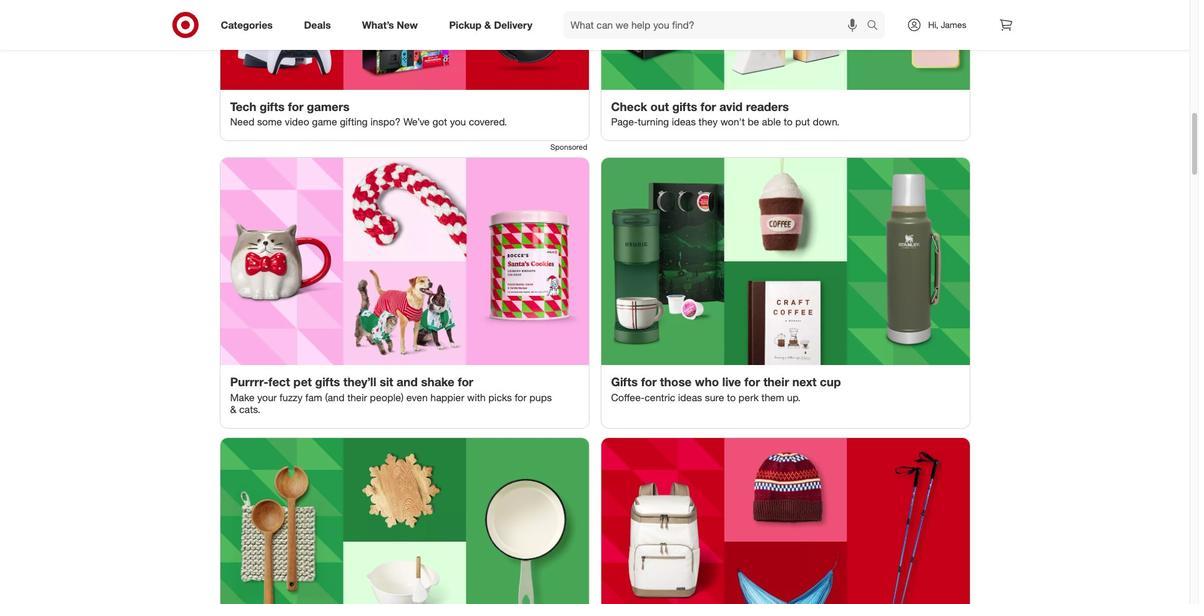 Task type: vqa. For each thing, say whether or not it's contained in the screenshot.
the & cats.
yes



Task type: locate. For each thing, give the bounding box(es) containing it.
tech
[[230, 99, 257, 113]]

sit
[[380, 375, 394, 389]]

need
[[230, 116, 255, 128]]

out
[[651, 99, 669, 113]]

gifts for those who live for their next cup coffee-centric ideas sure to perk them up.
[[612, 375, 842, 404]]

0 vertical spatial to
[[784, 116, 793, 128]]

those
[[661, 375, 692, 389]]

their down they'll
[[348, 392, 367, 404]]

ideas inside the gifts for those who live for their next cup coffee-centric ideas sure to perk them up.
[[679, 392, 703, 404]]

1 vertical spatial their
[[348, 392, 367, 404]]

for up with
[[458, 375, 474, 389]]

hi, james
[[929, 19, 967, 30]]

0 vertical spatial their
[[764, 375, 790, 389]]

tech gifts for gamers need some video game gifting inspo? we've got you covered.
[[230, 99, 507, 128]]

1 vertical spatial ideas
[[679, 392, 703, 404]]

to down live
[[727, 392, 736, 404]]

for inside tech gifts for gamers need some video game gifting inspo? we've got you covered.
[[288, 99, 304, 113]]

0 horizontal spatial gifts
[[260, 99, 285, 113]]

1 horizontal spatial gifts
[[315, 375, 340, 389]]

gifts
[[612, 375, 638, 389]]

ideas down those
[[679, 392, 703, 404]]

1 vertical spatial to
[[727, 392, 736, 404]]

gifts up (and
[[315, 375, 340, 389]]

0 vertical spatial ideas
[[672, 116, 696, 128]]

able
[[763, 116, 782, 128]]

their up "them" in the bottom of the page
[[764, 375, 790, 389]]

pups
[[530, 392, 552, 404]]

to inside the check out gifts for avid readers page-turning ideas they won't be able to put down.
[[784, 116, 793, 128]]

ideas
[[672, 116, 696, 128], [679, 392, 703, 404]]

won't
[[721, 116, 745, 128]]

to left put
[[784, 116, 793, 128]]

deals link
[[294, 11, 347, 39]]

&
[[485, 18, 492, 31]]

gifts inside purrrr-fect pet gifts they'll sit and shake for make your fuzzy fam (and their people) even happier with picks for pups & cats.
[[315, 375, 340, 389]]

gifts inside tech gifts for gamers need some video game gifting inspo? we've got you covered.
[[260, 99, 285, 113]]

put
[[796, 116, 811, 128]]

0 horizontal spatial to
[[727, 392, 736, 404]]

to for readers
[[784, 116, 793, 128]]

their inside the gifts for those who live for their next cup coffee-centric ideas sure to perk them up.
[[764, 375, 790, 389]]

video
[[285, 116, 309, 128]]

coffee-
[[612, 392, 645, 404]]

be
[[748, 116, 760, 128]]

fect
[[269, 375, 290, 389]]

got
[[433, 116, 447, 128]]

gifting
[[340, 116, 368, 128]]

your
[[257, 392, 277, 404]]

pickup & delivery link
[[439, 11, 548, 39]]

1 horizontal spatial their
[[764, 375, 790, 389]]

we've
[[404, 116, 430, 128]]

for
[[288, 99, 304, 113], [701, 99, 717, 113], [458, 375, 474, 389], [642, 375, 657, 389], [745, 375, 761, 389], [515, 392, 527, 404]]

inspo?
[[371, 116, 401, 128]]

to inside the gifts for those who live for their next cup coffee-centric ideas sure to perk them up.
[[727, 392, 736, 404]]

for up the they
[[701, 99, 717, 113]]

2 horizontal spatial gifts
[[673, 99, 698, 113]]

ideas inside the check out gifts for avid readers page-turning ideas they won't be able to put down.
[[672, 116, 696, 128]]

make
[[230, 392, 255, 404]]

what's
[[362, 18, 394, 31]]

1 horizontal spatial to
[[784, 116, 793, 128]]

gifts up some
[[260, 99, 285, 113]]

to
[[784, 116, 793, 128], [727, 392, 736, 404]]

deals
[[304, 18, 331, 31]]

some
[[257, 116, 282, 128]]

shake
[[421, 375, 455, 389]]

purrrr-
[[230, 375, 269, 389]]

ideas left the they
[[672, 116, 696, 128]]

who
[[695, 375, 720, 389]]

0 horizontal spatial their
[[348, 392, 367, 404]]

turning
[[638, 116, 670, 128]]

for up the video
[[288, 99, 304, 113]]

happier
[[431, 392, 465, 404]]

and
[[397, 375, 418, 389]]

their
[[764, 375, 790, 389], [348, 392, 367, 404]]

what's new
[[362, 18, 418, 31]]

james
[[941, 19, 967, 30]]

What can we help you find? suggestions appear below search field
[[563, 11, 871, 39]]

gifts
[[260, 99, 285, 113], [673, 99, 698, 113], [315, 375, 340, 389]]

gifts right 'out' at the right top of the page
[[673, 99, 698, 113]]



Task type: describe. For each thing, give the bounding box(es) containing it.
gamers
[[307, 99, 350, 113]]

gifts inside the check out gifts for avid readers page-turning ideas they won't be able to put down.
[[673, 99, 698, 113]]

search
[[862, 20, 892, 32]]

page-
[[612, 116, 638, 128]]

centric
[[645, 392, 676, 404]]

(and
[[325, 392, 345, 404]]

fam
[[306, 392, 322, 404]]

for up centric
[[642, 375, 657, 389]]

pickup & delivery
[[449, 18, 533, 31]]

they
[[699, 116, 718, 128]]

check
[[612, 99, 648, 113]]

to for for
[[727, 392, 736, 404]]

purrrr-fect pet gifts they'll sit and shake for make your fuzzy fam (and their people) even happier with picks for pups & cats.
[[230, 375, 552, 416]]

with
[[468, 392, 486, 404]]

covered.
[[469, 116, 507, 128]]

their inside purrrr-fect pet gifts they'll sit and shake for make your fuzzy fam (and their people) even happier with picks for pups & cats.
[[348, 392, 367, 404]]

delivery
[[494, 18, 533, 31]]

game
[[312, 116, 337, 128]]

them
[[762, 392, 785, 404]]

you
[[450, 116, 466, 128]]

cup
[[820, 375, 842, 389]]

fuzzy
[[280, 392, 303, 404]]

search button
[[862, 11, 892, 41]]

people)
[[370, 392, 404, 404]]

avid
[[720, 99, 743, 113]]

for up perk
[[745, 375, 761, 389]]

even
[[407, 392, 428, 404]]

pet
[[294, 375, 312, 389]]

pickup
[[449, 18, 482, 31]]

categories
[[221, 18, 273, 31]]

& cats.
[[230, 404, 261, 416]]

hi,
[[929, 19, 939, 30]]

categories link
[[210, 11, 289, 39]]

up.
[[788, 392, 801, 404]]

new
[[397, 18, 418, 31]]

perk
[[739, 392, 759, 404]]

next
[[793, 375, 817, 389]]

down.
[[813, 116, 840, 128]]

live
[[723, 375, 742, 389]]

check out gifts for avid readers page-turning ideas they won't be able to put down.
[[612, 99, 840, 128]]

for left pups
[[515, 392, 527, 404]]

sure
[[705, 392, 725, 404]]

for inside the check out gifts for avid readers page-turning ideas they won't be able to put down.
[[701, 99, 717, 113]]

picks
[[489, 392, 512, 404]]

what's new link
[[352, 11, 434, 39]]

they'll
[[344, 375, 377, 389]]

readers
[[747, 99, 790, 113]]



